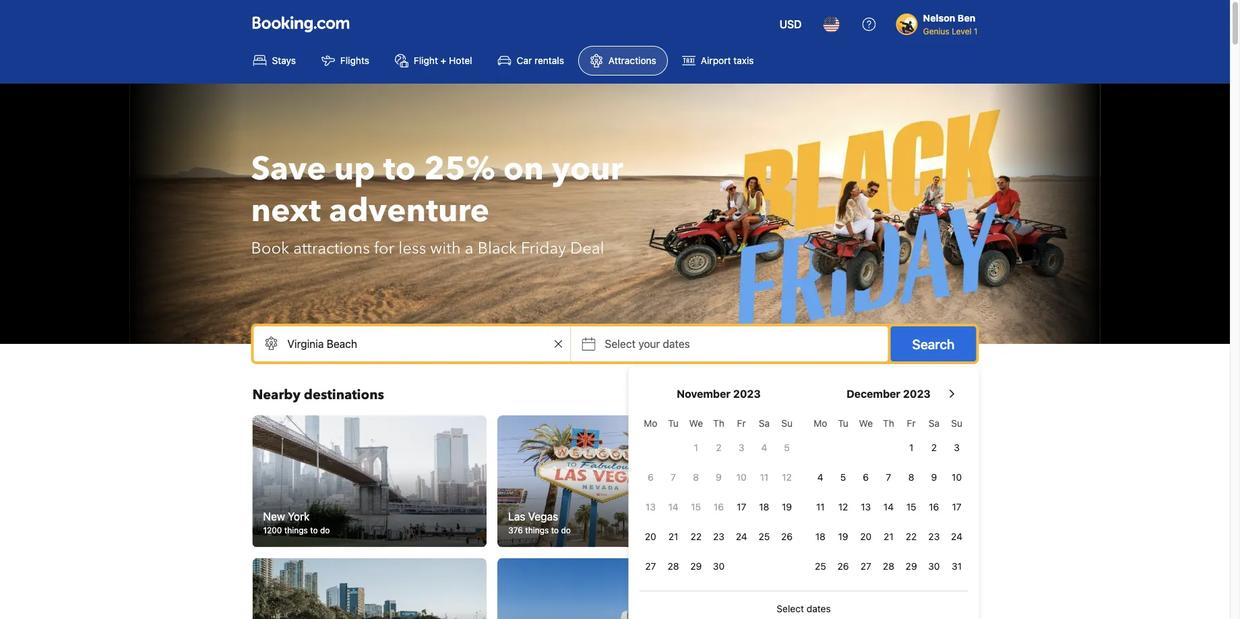 Task type: locate. For each thing, give the bounding box(es) containing it.
2 things from the left
[[526, 526, 549, 535]]

do inside key west 118 things to do
[[804, 526, 814, 535]]

2 15 from the left
[[907, 501, 917, 512]]

usd
[[780, 18, 802, 31]]

26
[[782, 531, 793, 542], [838, 561, 849, 572]]

0 horizontal spatial 28
[[668, 561, 679, 572]]

9
[[716, 472, 722, 483], [932, 472, 937, 483]]

27 for 27 november 2023 option
[[646, 561, 656, 572]]

1 vertical spatial 4
[[818, 472, 824, 483]]

san diego image
[[253, 558, 487, 619]]

2 tu from the left
[[838, 418, 849, 429]]

4 left 5 checkbox
[[818, 472, 824, 483]]

next
[[251, 189, 321, 233]]

27 inside option
[[646, 561, 656, 572]]

1 vertical spatial 19
[[839, 531, 849, 542]]

0 vertical spatial 18
[[760, 501, 770, 512]]

10 inside 'checkbox'
[[952, 472, 962, 483]]

adventure
[[329, 189, 490, 233]]

7 right 6 checkbox
[[671, 472, 676, 483]]

book
[[251, 237, 290, 259]]

1 23 from the left
[[713, 531, 725, 542]]

2 2 from the left
[[932, 442, 937, 453]]

1 horizontal spatial 17
[[953, 501, 962, 512]]

1 30 from the left
[[713, 561, 725, 572]]

29 inside option
[[906, 561, 918, 572]]

1 horizontal spatial 3
[[954, 442, 960, 453]]

13 left the 14 checkbox
[[646, 501, 656, 512]]

25 left 26 checkbox
[[815, 561, 827, 572]]

4 right 3 checkbox
[[762, 442, 768, 453]]

11 left 12 option
[[817, 501, 825, 512]]

12 inside checkbox
[[782, 472, 792, 483]]

1 mo from the left
[[644, 418, 658, 429]]

fr
[[737, 418, 746, 429], [907, 418, 916, 429]]

dates
[[663, 337, 690, 350], [807, 603, 831, 614]]

fr for december
[[907, 418, 916, 429]]

1 horizontal spatial su
[[952, 418, 963, 429]]

to inside las vegas 376 things to do
[[551, 526, 559, 535]]

su up "3 december 2023" option
[[952, 418, 963, 429]]

22 right 21 november 2023 'checkbox' in the right bottom of the page
[[691, 531, 702, 542]]

22 inside checkbox
[[906, 531, 917, 542]]

30 inside checkbox
[[713, 561, 725, 572]]

1200
[[263, 526, 282, 535]]

2 20 from the left
[[861, 531, 872, 542]]

1 horizontal spatial fr
[[907, 418, 916, 429]]

2 16 from the left
[[929, 501, 940, 512]]

key
[[754, 510, 772, 523]]

your
[[552, 147, 624, 191], [639, 337, 660, 350]]

9 inside checkbox
[[932, 472, 937, 483]]

your account menu nelson ben genius level 1 element
[[897, 6, 983, 37]]

2 27 from the left
[[861, 561, 872, 572]]

miami image
[[498, 558, 732, 619]]

1 3 from the left
[[739, 442, 745, 453]]

1 horizontal spatial 29
[[906, 561, 918, 572]]

21 for 21 option
[[884, 531, 894, 542]]

3 things from the left
[[769, 526, 792, 535]]

22
[[691, 531, 702, 542], [906, 531, 917, 542]]

do right 376 at the left bottom
[[561, 526, 571, 535]]

16 right 15 december 2023 checkbox
[[929, 501, 940, 512]]

23 December 2023 checkbox
[[923, 523, 946, 550]]

1 horizontal spatial do
[[561, 526, 571, 535]]

10
[[737, 472, 747, 483], [952, 472, 962, 483]]

2 8 from the left
[[909, 472, 915, 483]]

0 horizontal spatial do
[[320, 526, 330, 535]]

28
[[668, 561, 679, 572], [883, 561, 895, 572]]

do
[[320, 526, 330, 535], [561, 526, 571, 535], [804, 526, 814, 535]]

dates up the november
[[663, 337, 690, 350]]

26 right 25 december 2023 option
[[838, 561, 849, 572]]

1 su from the left
[[782, 418, 793, 429]]

0 horizontal spatial 18
[[760, 501, 770, 512]]

1 horizontal spatial 19
[[839, 531, 849, 542]]

1 vertical spatial select
[[777, 603, 804, 614]]

fr for november
[[737, 418, 746, 429]]

10 November 2023 checkbox
[[731, 464, 753, 491]]

27
[[646, 561, 656, 572], [861, 561, 872, 572]]

2 November 2023 checkbox
[[708, 434, 731, 461]]

27 right 26 checkbox
[[861, 561, 872, 572]]

13
[[646, 501, 656, 512], [861, 501, 871, 512]]

1 horizontal spatial 12
[[839, 501, 849, 512]]

25 inside checkbox
[[759, 531, 770, 542]]

2023 right december
[[904, 387, 931, 400]]

1 right level
[[974, 26, 978, 36]]

1 17 from the left
[[737, 501, 747, 512]]

29
[[691, 561, 702, 572], [906, 561, 918, 572]]

0 horizontal spatial 22
[[691, 531, 702, 542]]

do for west
[[804, 526, 814, 535]]

7 inside option
[[886, 472, 892, 483]]

tu down december
[[838, 418, 849, 429]]

to for las vegas
[[551, 526, 559, 535]]

sa up 4 november 2023 option
[[759, 418, 770, 429]]

1 14 from the left
[[669, 501, 679, 512]]

31
[[952, 561, 962, 572]]

8
[[693, 472, 699, 483], [909, 472, 915, 483]]

15 inside checkbox
[[907, 501, 917, 512]]

7
[[671, 472, 676, 483], [886, 472, 892, 483]]

0 horizontal spatial 6
[[648, 472, 654, 483]]

0 horizontal spatial dates
[[663, 337, 690, 350]]

5 inside checkbox
[[784, 442, 790, 453]]

we
[[689, 418, 703, 429], [859, 418, 873, 429]]

1 do from the left
[[320, 526, 330, 535]]

to
[[384, 147, 416, 191], [310, 526, 318, 535], [551, 526, 559, 535], [795, 526, 802, 535]]

1 horizontal spatial 30
[[929, 561, 940, 572]]

27 left 28 checkbox
[[646, 561, 656, 572]]

5
[[784, 442, 790, 453], [841, 472, 846, 483]]

16
[[714, 501, 724, 512], [929, 501, 940, 512]]

2 horizontal spatial things
[[769, 526, 792, 535]]

11 right 10 november 2023 option
[[760, 472, 769, 483]]

1 horizontal spatial 26
[[838, 561, 849, 572]]

0 vertical spatial 11
[[760, 472, 769, 483]]

26 for 26 november 2023 checkbox
[[782, 531, 793, 542]]

15 inside option
[[691, 501, 701, 512]]

1 horizontal spatial 22
[[906, 531, 917, 542]]

10 for 10 november 2023 option
[[737, 472, 747, 483]]

3 right 2 checkbox
[[954, 442, 960, 453]]

20 inside 20 november 2023 checkbox
[[645, 531, 657, 542]]

29 inside option
[[691, 561, 702, 572]]

11 December 2023 checkbox
[[810, 494, 832, 521]]

12 right 11 checkbox
[[782, 472, 792, 483]]

14 right 13 december 2023 option
[[884, 501, 894, 512]]

select
[[605, 337, 636, 350], [777, 603, 804, 614]]

28 December 2023 checkbox
[[878, 553, 900, 580]]

1 horizontal spatial dates
[[807, 603, 831, 614]]

17
[[737, 501, 747, 512], [953, 501, 962, 512]]

0 horizontal spatial your
[[552, 147, 624, 191]]

key west image
[[743, 415, 977, 547]]

las vegas 376 things to do
[[509, 510, 571, 535]]

november 2023
[[677, 387, 761, 400]]

destinations
[[304, 386, 384, 404]]

1 horizontal spatial 14
[[884, 501, 894, 512]]

5 left 6 checkbox
[[841, 472, 846, 483]]

12 November 2023 checkbox
[[776, 464, 799, 491]]

27 inside checkbox
[[861, 561, 872, 572]]

16 for 16 december 2023 checkbox
[[929, 501, 940, 512]]

20 right 19 checkbox
[[861, 531, 872, 542]]

6 left '7' option
[[648, 472, 654, 483]]

1 for november 2023
[[694, 442, 699, 453]]

0 horizontal spatial 14
[[669, 501, 679, 512]]

1 6 from the left
[[648, 472, 654, 483]]

7 November 2023 checkbox
[[662, 464, 685, 491]]

flights
[[340, 55, 369, 66]]

th
[[713, 418, 725, 429], [883, 418, 895, 429]]

2 7 from the left
[[886, 472, 892, 483]]

2 21 from the left
[[884, 531, 894, 542]]

16 inside option
[[714, 501, 724, 512]]

2 do from the left
[[561, 526, 571, 535]]

18
[[760, 501, 770, 512], [816, 531, 826, 542]]

20 for 20 november 2023 checkbox
[[645, 531, 657, 542]]

2 22 from the left
[[906, 531, 917, 542]]

1 vertical spatial 25
[[815, 561, 827, 572]]

level
[[952, 26, 972, 36]]

0 horizontal spatial 24
[[736, 531, 748, 542]]

30 right 29 november 2023 option
[[713, 561, 725, 572]]

1 13 from the left
[[646, 501, 656, 512]]

8 inside checkbox
[[693, 472, 699, 483]]

9 November 2023 checkbox
[[708, 464, 731, 491]]

things
[[284, 526, 308, 535], [526, 526, 549, 535], [769, 526, 792, 535]]

to inside key west 118 things to do
[[795, 526, 802, 535]]

9 right 8 december 2023 option
[[932, 472, 937, 483]]

23 for 23 december 2023 checkbox
[[929, 531, 940, 542]]

28 right 27 november 2023 option
[[668, 561, 679, 572]]

2 28 from the left
[[883, 561, 895, 572]]

mo for november
[[644, 418, 658, 429]]

0 horizontal spatial 13
[[646, 501, 656, 512]]

16 December 2023 checkbox
[[923, 494, 946, 521]]

21 right 20 november 2023 checkbox
[[669, 531, 679, 542]]

fr up 1 checkbox
[[907, 418, 916, 429]]

15 for 15 december 2023 checkbox
[[907, 501, 917, 512]]

0 horizontal spatial 12
[[782, 472, 792, 483]]

3 inside option
[[954, 442, 960, 453]]

1 sa from the left
[[759, 418, 770, 429]]

29 right 28 checkbox
[[691, 561, 702, 572]]

tu down the november
[[668, 418, 679, 429]]

2 29 from the left
[[906, 561, 918, 572]]

12 for 12 option
[[839, 501, 849, 512]]

dates down 25 december 2023 option
[[807, 603, 831, 614]]

5 right 4 november 2023 option
[[784, 442, 790, 453]]

2 14 from the left
[[884, 501, 894, 512]]

2 horizontal spatial 1
[[974, 26, 978, 36]]

26 down the west
[[782, 531, 793, 542]]

9 for the '9 december 2023' checkbox
[[932, 472, 937, 483]]

0 vertical spatial 12
[[782, 472, 792, 483]]

13 right 12 option
[[861, 501, 871, 512]]

18 inside the 18 december 2023 option
[[816, 531, 826, 542]]

13 inside option
[[861, 501, 871, 512]]

20
[[645, 531, 657, 542], [861, 531, 872, 542]]

2 grid from the left
[[810, 410, 969, 580]]

1 horizontal spatial 25
[[815, 561, 827, 572]]

15 for "15 november 2023" option at the bottom
[[691, 501, 701, 512]]

14 inside option
[[884, 501, 894, 512]]

14
[[669, 501, 679, 512], [884, 501, 894, 512]]

2 30 from the left
[[929, 561, 940, 572]]

su for december 2023
[[952, 418, 963, 429]]

1 vertical spatial 18
[[816, 531, 826, 542]]

376
[[509, 526, 523, 535]]

1 inside checkbox
[[910, 442, 914, 453]]

24 right 23 december 2023 checkbox
[[952, 531, 963, 542]]

23 inside 23 december 2023 checkbox
[[929, 531, 940, 542]]

4 inside checkbox
[[818, 472, 824, 483]]

2 for december
[[932, 442, 937, 453]]

18 left 19 checkbox
[[816, 531, 826, 542]]

1 horizontal spatial mo
[[814, 418, 828, 429]]

0 horizontal spatial grid
[[640, 410, 799, 580]]

things down the west
[[769, 526, 792, 535]]

1 24 from the left
[[736, 531, 748, 542]]

0 vertical spatial your
[[552, 147, 624, 191]]

2 we from the left
[[859, 418, 873, 429]]

0 vertical spatial 5
[[784, 442, 790, 453]]

1 29 from the left
[[691, 561, 702, 572]]

2023 for november 2023
[[734, 387, 761, 400]]

car rentals
[[517, 55, 564, 66]]

2023 for december 2023
[[904, 387, 931, 400]]

airport taxis
[[701, 55, 754, 66]]

2 mo from the left
[[814, 418, 828, 429]]

19
[[782, 501, 792, 512], [839, 531, 849, 542]]

7 inside option
[[671, 472, 676, 483]]

1 horizontal spatial 7
[[886, 472, 892, 483]]

1 15 from the left
[[691, 501, 701, 512]]

4 inside option
[[762, 442, 768, 453]]

0 horizontal spatial 20
[[645, 531, 657, 542]]

th down december 2023
[[883, 418, 895, 429]]

1 2023 from the left
[[734, 387, 761, 400]]

usd button
[[772, 8, 810, 40]]

2023
[[734, 387, 761, 400], [904, 387, 931, 400]]

13 November 2023 checkbox
[[640, 494, 662, 521]]

select dates
[[777, 603, 831, 614]]

30
[[713, 561, 725, 572], [929, 561, 940, 572]]

do inside new york 1200 things to do
[[320, 526, 330, 535]]

22 inside checkbox
[[691, 531, 702, 542]]

2 horizontal spatial do
[[804, 526, 814, 535]]

to right up
[[384, 147, 416, 191]]

flight + hotel link
[[384, 46, 484, 76]]

21 for 21 november 2023 'checkbox' in the right bottom of the page
[[669, 531, 679, 542]]

4
[[762, 442, 768, 453], [818, 472, 824, 483]]

21 left 22 december 2023 checkbox
[[884, 531, 894, 542]]

0 horizontal spatial 2023
[[734, 387, 761, 400]]

14 right 13 november 2023 'option'
[[669, 501, 679, 512]]

5 inside checkbox
[[841, 472, 846, 483]]

1 inside option
[[694, 442, 699, 453]]

19 right the 18 december 2023 option
[[839, 531, 849, 542]]

1 horizontal spatial 1
[[910, 442, 914, 453]]

28 inside checkbox
[[668, 561, 679, 572]]

things down vegas
[[526, 526, 549, 535]]

2 17 from the left
[[953, 501, 962, 512]]

20 left 21 november 2023 'checkbox' in the right bottom of the page
[[645, 531, 657, 542]]

things inside key west 118 things to do
[[769, 526, 792, 535]]

0 horizontal spatial 5
[[784, 442, 790, 453]]

1 left 2 november 2023 option
[[694, 442, 699, 453]]

14 inside checkbox
[[669, 501, 679, 512]]

9 December 2023 checkbox
[[923, 464, 946, 491]]

1 16 from the left
[[714, 501, 724, 512]]

2 10 from the left
[[952, 472, 962, 483]]

do right 26 november 2023 checkbox
[[804, 526, 814, 535]]

2 3 from the left
[[954, 442, 960, 453]]

to down vegas
[[551, 526, 559, 535]]

10 right the '9 december 2023' checkbox
[[952, 472, 962, 483]]

30 inside checkbox
[[929, 561, 940, 572]]

0 vertical spatial dates
[[663, 337, 690, 350]]

0 horizontal spatial select
[[605, 337, 636, 350]]

flight
[[414, 55, 438, 66]]

15 right 14 option
[[907, 501, 917, 512]]

27 November 2023 checkbox
[[640, 553, 662, 580]]

9 for 9 november 2023 option in the right of the page
[[716, 472, 722, 483]]

24 inside option
[[952, 531, 963, 542]]

december 2023
[[847, 387, 931, 400]]

1 horizontal spatial your
[[639, 337, 660, 350]]

things inside las vegas 376 things to do
[[526, 526, 549, 535]]

1 7 from the left
[[671, 472, 676, 483]]

4 for 4 november 2023 option
[[762, 442, 768, 453]]

1 November 2023 checkbox
[[685, 434, 708, 461]]

13 inside 'option'
[[646, 501, 656, 512]]

1 22 from the left
[[691, 531, 702, 542]]

6
[[648, 472, 654, 483], [863, 472, 869, 483]]

13 for 13 november 2023 'option'
[[646, 501, 656, 512]]

to inside new york 1200 things to do
[[310, 526, 318, 535]]

0 horizontal spatial 19
[[782, 501, 792, 512]]

1 20 from the left
[[645, 531, 657, 542]]

nelson ben genius level 1
[[924, 12, 978, 36]]

1
[[974, 26, 978, 36], [694, 442, 699, 453], [910, 442, 914, 453]]

select for select your dates
[[605, 337, 636, 350]]

7 left 8 december 2023 option
[[886, 472, 892, 483]]

less
[[399, 237, 426, 259]]

th up 2 november 2023 option
[[713, 418, 725, 429]]

2 2023 from the left
[[904, 387, 931, 400]]

2 inside option
[[716, 442, 722, 453]]

1 horizontal spatial 15
[[907, 501, 917, 512]]

1 28 from the left
[[668, 561, 679, 572]]

1 left 2 checkbox
[[910, 442, 914, 453]]

0 horizontal spatial 16
[[714, 501, 724, 512]]

0 horizontal spatial 7
[[671, 472, 676, 483]]

rentals
[[535, 55, 564, 66]]

1 vertical spatial 26
[[838, 561, 849, 572]]

16 for 16 november 2023 option
[[714, 501, 724, 512]]

0 horizontal spatial 2
[[716, 442, 722, 453]]

0 horizontal spatial 30
[[713, 561, 725, 572]]

22 left 23 december 2023 checkbox
[[906, 531, 917, 542]]

1 horizontal spatial 16
[[929, 501, 940, 512]]

8 right '7' option
[[693, 472, 699, 483]]

21 inside 21 option
[[884, 531, 894, 542]]

17 left 18 november 2023 option
[[737, 501, 747, 512]]

17 inside option
[[737, 501, 747, 512]]

14 for the 14 checkbox
[[669, 501, 679, 512]]

0 horizontal spatial 1
[[694, 442, 699, 453]]

mo up 4 december 2023 checkbox
[[814, 418, 828, 429]]

2 su from the left
[[952, 418, 963, 429]]

hotel
[[449, 55, 472, 66]]

0 horizontal spatial 21
[[669, 531, 679, 542]]

2 24 from the left
[[952, 531, 963, 542]]

30 for 30 checkbox
[[929, 561, 940, 572]]

1 December 2023 checkbox
[[900, 434, 923, 461]]

1 horizontal spatial th
[[883, 418, 895, 429]]

1 horizontal spatial 11
[[817, 501, 825, 512]]

21
[[669, 531, 679, 542], [884, 531, 894, 542]]

22 November 2023 checkbox
[[685, 523, 708, 550]]

1 vertical spatial 12
[[839, 501, 849, 512]]

0 horizontal spatial 25
[[759, 531, 770, 542]]

24 inside checkbox
[[736, 531, 748, 542]]

select for select dates
[[777, 603, 804, 614]]

airport taxis link
[[671, 46, 766, 76]]

to for key west
[[795, 526, 802, 535]]

1 horizontal spatial 2023
[[904, 387, 931, 400]]

6 right 5 checkbox
[[863, 472, 869, 483]]

11
[[760, 472, 769, 483], [817, 501, 825, 512]]

20 for the 20 option
[[861, 531, 872, 542]]

0 horizontal spatial 11
[[760, 472, 769, 483]]

fr up 3 checkbox
[[737, 418, 746, 429]]

0 horizontal spatial 27
[[646, 561, 656, 572]]

0 horizontal spatial 23
[[713, 531, 725, 542]]

1 8 from the left
[[693, 472, 699, 483]]

2 9 from the left
[[932, 472, 937, 483]]

things for west
[[769, 526, 792, 535]]

12 inside option
[[839, 501, 849, 512]]

3 inside checkbox
[[739, 442, 745, 453]]

18 right 17 november 2023 option
[[760, 501, 770, 512]]

vegas
[[528, 510, 558, 523]]

118
[[754, 526, 766, 535]]

3 left 4 november 2023 option
[[739, 442, 745, 453]]

25 inside option
[[815, 561, 827, 572]]

1 things from the left
[[284, 526, 308, 535]]

1 horizontal spatial sa
[[929, 418, 940, 429]]

su up 5 november 2023 checkbox
[[782, 418, 793, 429]]

25 December 2023 checkbox
[[810, 553, 832, 580]]

10 inside option
[[737, 472, 747, 483]]

1 21 from the left
[[669, 531, 679, 542]]

18 for 18 november 2023 option
[[760, 501, 770, 512]]

do right 1200
[[320, 526, 330, 535]]

0 horizontal spatial things
[[284, 526, 308, 535]]

0 horizontal spatial tu
[[668, 418, 679, 429]]

we up 1 november 2023 option
[[689, 418, 703, 429]]

1 vertical spatial 5
[[841, 472, 846, 483]]

15
[[691, 501, 701, 512], [907, 501, 917, 512]]

1 horizontal spatial grid
[[810, 410, 969, 580]]

1 2 from the left
[[716, 442, 722, 453]]

2 th from the left
[[883, 418, 895, 429]]

sa up 2 checkbox
[[929, 418, 940, 429]]

1 horizontal spatial 2
[[932, 442, 937, 453]]

10 for 10 'checkbox'
[[952, 472, 962, 483]]

30 right 29 december 2023 option
[[929, 561, 940, 572]]

sa
[[759, 418, 770, 429], [929, 418, 940, 429]]

0 vertical spatial 4
[[762, 442, 768, 453]]

1 9 from the left
[[716, 472, 722, 483]]

19 right 18 november 2023 option
[[782, 501, 792, 512]]

things inside new york 1200 things to do
[[284, 526, 308, 535]]

+
[[441, 55, 447, 66]]

2 right 1 november 2023 option
[[716, 442, 722, 453]]

1 horizontal spatial 9
[[932, 472, 937, 483]]

1 horizontal spatial 20
[[861, 531, 872, 542]]

23 inside 23 november 2023 option
[[713, 531, 725, 542]]

to inside save up to 25% on your next adventure book attractions for less with a black friday deal
[[384, 147, 416, 191]]

we down december
[[859, 418, 873, 429]]

your inside save up to 25% on your next adventure book attractions for less with a black friday deal
[[552, 147, 624, 191]]

10 right 9 november 2023 option in the right of the page
[[737, 472, 747, 483]]

25%
[[424, 147, 495, 191]]

20 inside the 20 option
[[861, 531, 872, 542]]

to down the west
[[795, 526, 802, 535]]

tu
[[668, 418, 679, 429], [838, 418, 849, 429]]

17 inside option
[[953, 501, 962, 512]]

0 horizontal spatial we
[[689, 418, 703, 429]]

3 do from the left
[[804, 526, 814, 535]]

2023 right the november
[[734, 387, 761, 400]]

to right 1200
[[310, 526, 318, 535]]

17 for 17 november 2023 option
[[737, 501, 747, 512]]

1 vertical spatial your
[[639, 337, 660, 350]]

0 horizontal spatial 29
[[691, 561, 702, 572]]

1 horizontal spatial 18
[[816, 531, 826, 542]]

1 we from the left
[[689, 418, 703, 429]]

2 23 from the left
[[929, 531, 940, 542]]

18 inside 18 november 2023 option
[[760, 501, 770, 512]]

30 for the 30 checkbox
[[713, 561, 725, 572]]

2 13 from the left
[[861, 501, 871, 512]]

mo
[[644, 418, 658, 429], [814, 418, 828, 429]]

attractions
[[294, 237, 370, 259]]

1 horizontal spatial select
[[777, 603, 804, 614]]

things for york
[[284, 526, 308, 535]]

flights link
[[310, 46, 381, 76]]

2
[[716, 442, 722, 453], [932, 442, 937, 453]]

1 horizontal spatial 6
[[863, 472, 869, 483]]

25 down key
[[759, 531, 770, 542]]

0 horizontal spatial th
[[713, 418, 725, 429]]

9 right 8 november 2023 checkbox
[[716, 472, 722, 483]]

tu for november
[[668, 418, 679, 429]]

to for new york
[[310, 526, 318, 535]]

28 right 27 december 2023 checkbox
[[883, 561, 895, 572]]

1 grid from the left
[[640, 410, 799, 580]]

save up to 25% on your next adventure book attractions for less with a black friday deal
[[251, 147, 624, 259]]

1 27 from the left
[[646, 561, 656, 572]]

things down york
[[284, 526, 308, 535]]

genius
[[924, 26, 950, 36]]

23
[[713, 531, 725, 542], [929, 531, 940, 542]]

2 fr from the left
[[907, 418, 916, 429]]

0 horizontal spatial 8
[[693, 472, 699, 483]]

29 for 29 december 2023 option
[[906, 561, 918, 572]]

23 left 24 checkbox
[[713, 531, 725, 542]]

1 horizontal spatial things
[[526, 526, 549, 535]]

27 for 27 december 2023 checkbox
[[861, 561, 872, 572]]

we for november
[[689, 418, 703, 429]]

22 for 22 december 2023 checkbox
[[906, 531, 917, 542]]

16 inside checkbox
[[929, 501, 940, 512]]

2 sa from the left
[[929, 418, 940, 429]]

0 vertical spatial select
[[605, 337, 636, 350]]

0 horizontal spatial fr
[[737, 418, 746, 429]]

do inside las vegas 376 things to do
[[561, 526, 571, 535]]

16 right "15 november 2023" option at the bottom
[[714, 501, 724, 512]]

1 fr from the left
[[737, 418, 746, 429]]

mo up 6 checkbox
[[644, 418, 658, 429]]

9 inside option
[[716, 472, 722, 483]]

booking.com image
[[253, 16, 350, 32]]

1 horizontal spatial 4
[[818, 472, 824, 483]]

2 right 1 checkbox
[[932, 442, 937, 453]]

23 right 22 december 2023 checkbox
[[929, 531, 940, 542]]

1 horizontal spatial 23
[[929, 531, 940, 542]]

0 horizontal spatial 15
[[691, 501, 701, 512]]

1 horizontal spatial 21
[[884, 531, 894, 542]]

8 for 8 december 2023 option
[[909, 472, 915, 483]]

24 left '118'
[[736, 531, 748, 542]]

5 for 5 checkbox
[[841, 472, 846, 483]]

1 horizontal spatial we
[[859, 418, 873, 429]]

8 right 7 option
[[909, 472, 915, 483]]

1 horizontal spatial 24
[[952, 531, 963, 542]]

0 horizontal spatial 10
[[737, 472, 747, 483]]

12
[[782, 472, 792, 483], [839, 501, 849, 512]]

0 horizontal spatial su
[[782, 418, 793, 429]]

17 right 16 december 2023 checkbox
[[953, 501, 962, 512]]

1 tu from the left
[[668, 418, 679, 429]]

grid
[[640, 410, 799, 580], [810, 410, 969, 580]]

1 horizontal spatial 13
[[861, 501, 871, 512]]

28 inside option
[[883, 561, 895, 572]]

7 for 7 option
[[886, 472, 892, 483]]

12 right 11 december 2023 checkbox
[[839, 501, 849, 512]]

0 vertical spatial 19
[[782, 501, 792, 512]]

taxis
[[734, 55, 754, 66]]

1 10 from the left
[[737, 472, 747, 483]]

29 right 28 option
[[906, 561, 918, 572]]

1 th from the left
[[713, 418, 725, 429]]

21 inside 21 november 2023 'checkbox'
[[669, 531, 679, 542]]

8 inside option
[[909, 472, 915, 483]]

2 inside checkbox
[[932, 442, 937, 453]]

1 horizontal spatial 10
[[952, 472, 962, 483]]

14 November 2023 checkbox
[[662, 494, 685, 521]]

0 vertical spatial 25
[[759, 531, 770, 542]]

22 December 2023 checkbox
[[900, 523, 923, 550]]

new
[[263, 510, 285, 523]]

0 horizontal spatial sa
[[759, 418, 770, 429]]

15 right the 14 checkbox
[[691, 501, 701, 512]]



Task type: vqa. For each thing, say whether or not it's contained in the screenshot.


Task type: describe. For each thing, give the bounding box(es) containing it.
save
[[251, 147, 326, 191]]

3 for november 2023
[[739, 442, 745, 453]]

13 December 2023 checkbox
[[855, 494, 878, 521]]

3 for december 2023
[[954, 442, 960, 453]]

new york image
[[253, 415, 487, 547]]

Where are you going? search field
[[254, 326, 571, 361]]

23 November 2023 checkbox
[[708, 523, 731, 550]]

december
[[847, 387, 901, 400]]

17 December 2023 checkbox
[[946, 494, 969, 521]]

flight + hotel
[[414, 55, 472, 66]]

we for december
[[859, 418, 873, 429]]

select your dates
[[605, 337, 690, 350]]

nearby
[[253, 386, 301, 404]]

8 November 2023 checkbox
[[685, 464, 708, 491]]

a
[[465, 237, 474, 259]]

24 December 2023 checkbox
[[946, 523, 969, 550]]

up
[[334, 147, 376, 191]]

tu for december
[[838, 418, 849, 429]]

13 for 13 december 2023 option
[[861, 501, 871, 512]]

search button
[[891, 326, 977, 361]]

25 November 2023 checkbox
[[753, 523, 776, 550]]

12 December 2023 checkbox
[[832, 494, 855, 521]]

6 November 2023 checkbox
[[640, 464, 662, 491]]

th for november
[[713, 418, 725, 429]]

18 November 2023 checkbox
[[753, 494, 776, 521]]

th for december
[[883, 418, 895, 429]]

11 for 11 checkbox
[[760, 472, 769, 483]]

2 December 2023 checkbox
[[923, 434, 946, 461]]

24 for 24 checkbox
[[736, 531, 748, 542]]

attractions link
[[579, 46, 668, 76]]

18 for the 18 december 2023 option
[[816, 531, 826, 542]]

airport
[[701, 55, 731, 66]]

las vegas image
[[498, 415, 732, 547]]

sa for december 2023
[[929, 418, 940, 429]]

10 December 2023 checkbox
[[946, 464, 969, 491]]

things for vegas
[[526, 526, 549, 535]]

19 November 2023 checkbox
[[776, 494, 799, 521]]

11 for 11 december 2023 checkbox
[[817, 501, 825, 512]]

4 for 4 december 2023 checkbox
[[818, 472, 824, 483]]

attractions
[[609, 55, 657, 66]]

on
[[504, 147, 544, 191]]

17 November 2023 checkbox
[[731, 494, 753, 521]]

3 December 2023 checkbox
[[946, 434, 969, 461]]

28 November 2023 checkbox
[[662, 553, 685, 580]]

23 for 23 november 2023 option
[[713, 531, 725, 542]]

las
[[509, 510, 526, 523]]

30 November 2023 checkbox
[[708, 553, 731, 580]]

15 November 2023 checkbox
[[685, 494, 708, 521]]

1 for december 2023
[[910, 442, 914, 453]]

2 6 from the left
[[863, 472, 869, 483]]

1 inside the nelson ben genius level 1
[[974, 26, 978, 36]]

key west 118 things to do
[[754, 510, 814, 535]]

28 for 28 checkbox
[[668, 561, 679, 572]]

3 November 2023 checkbox
[[731, 434, 753, 461]]

26 for 26 checkbox
[[838, 561, 849, 572]]

car
[[517, 55, 532, 66]]

27 December 2023 checkbox
[[855, 553, 878, 580]]

16 November 2023 checkbox
[[708, 494, 731, 521]]

6 December 2023 checkbox
[[855, 464, 878, 491]]

car rentals link
[[487, 46, 576, 76]]

29 for 29 november 2023 option
[[691, 561, 702, 572]]

14 December 2023 checkbox
[[878, 494, 900, 521]]

nelson
[[924, 12, 956, 24]]

black
[[478, 237, 517, 259]]

29 November 2023 checkbox
[[685, 553, 708, 580]]

26 November 2023 checkbox
[[776, 523, 799, 550]]

5 for 5 november 2023 checkbox
[[784, 442, 790, 453]]

21 November 2023 checkbox
[[662, 523, 685, 550]]

2 for november
[[716, 442, 722, 453]]

new york 1200 things to do
[[263, 510, 330, 535]]

19 December 2023 checkbox
[[832, 523, 855, 550]]

with
[[430, 237, 461, 259]]

25 for 25 december 2023 option
[[815, 561, 827, 572]]

24 for 24 december 2023 option
[[952, 531, 963, 542]]

grid for november
[[640, 410, 799, 580]]

8 December 2023 checkbox
[[900, 464, 923, 491]]

deal
[[570, 237, 605, 259]]

5 December 2023 checkbox
[[832, 464, 855, 491]]

14 for 14 option
[[884, 501, 894, 512]]

west
[[775, 510, 799, 523]]

mo for december
[[814, 418, 828, 429]]

30 December 2023 checkbox
[[923, 553, 946, 580]]

1 vertical spatial dates
[[807, 603, 831, 614]]

search
[[913, 336, 955, 352]]

25 for the 25 november 2023 checkbox
[[759, 531, 770, 542]]

do for york
[[320, 526, 330, 535]]

31 December 2023 checkbox
[[946, 553, 969, 580]]

24 November 2023 checkbox
[[731, 523, 753, 550]]

26 December 2023 checkbox
[[832, 553, 855, 580]]

15 December 2023 checkbox
[[900, 494, 923, 521]]

sa for november 2023
[[759, 418, 770, 429]]

grid for december
[[810, 410, 969, 580]]

8 for 8 november 2023 checkbox
[[693, 472, 699, 483]]

ben
[[958, 12, 976, 24]]

11 November 2023 checkbox
[[753, 464, 776, 491]]

nearby destinations
[[253, 386, 384, 404]]

18 December 2023 checkbox
[[810, 523, 832, 550]]

4 November 2023 checkbox
[[753, 434, 776, 461]]

friday
[[521, 237, 566, 259]]

november
[[677, 387, 731, 400]]

7 for '7' option
[[671, 472, 676, 483]]

20 November 2023 checkbox
[[640, 523, 662, 550]]

17 for the 17 option
[[953, 501, 962, 512]]

do for vegas
[[561, 526, 571, 535]]

stays
[[272, 55, 296, 66]]

20 December 2023 checkbox
[[855, 523, 878, 550]]

22 for 22 checkbox on the bottom right of the page
[[691, 531, 702, 542]]

29 December 2023 checkbox
[[900, 553, 923, 580]]

4 December 2023 checkbox
[[810, 464, 832, 491]]

5 November 2023 checkbox
[[776, 434, 799, 461]]

su for november 2023
[[782, 418, 793, 429]]

for
[[374, 237, 395, 259]]

12 for "12" checkbox
[[782, 472, 792, 483]]

7 December 2023 checkbox
[[878, 464, 900, 491]]

stays link
[[242, 46, 307, 76]]

21 December 2023 checkbox
[[878, 523, 900, 550]]

28 for 28 option
[[883, 561, 895, 572]]

new orleans image
[[743, 558, 977, 619]]

york
[[288, 510, 310, 523]]



